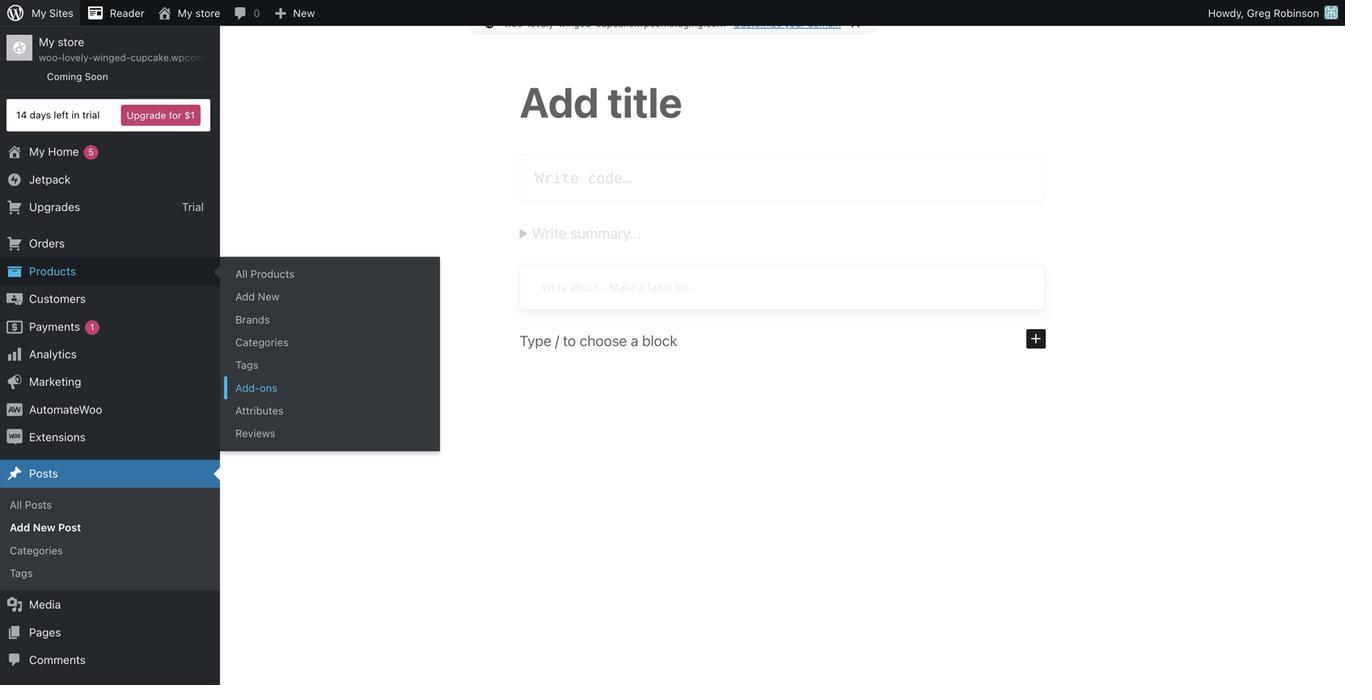 Task type: describe. For each thing, give the bounding box(es) containing it.
all products link
[[224, 262, 440, 285]]

1 horizontal spatial lovely-
[[528, 18, 558, 29]]

editor top bar region
[[220, 0, 1346, 74]]

my for my sites
[[32, 7, 46, 19]]

lovely- inside my store woo-lovely-winged-cupcake.wpcomstaging.com coming soon
[[62, 52, 93, 63]]

$1
[[184, 110, 195, 121]]

ons
[[260, 382, 278, 394]]

post
[[58, 522, 81, 534]]

14 days left in trial
[[16, 109, 100, 121]]

1
[[90, 322, 94, 332]]

new inside new link
[[293, 7, 315, 19]]

store for my store
[[195, 7, 220, 19]]

robinson
[[1274, 7, 1320, 19]]

extensions link
[[0, 424, 220, 451]]

all posts
[[10, 499, 52, 511]]

0 vertical spatial tags link
[[224, 354, 440, 377]]

extensions
[[29, 431, 86, 444]]

cupcake.wpcomstaging.com inside my store woo-lovely-winged-cupcake.wpcomstaging.com coming soon
[[131, 52, 260, 63]]

0 vertical spatial cupcake.wpcomstaging.com
[[596, 18, 726, 29]]

woo-lovely-winged-cupcake.wpcomstaging.com customize your domain
[[504, 18, 841, 29]]

reader
[[110, 7, 145, 19]]

winged- inside my store woo-lovely-winged-cupcake.wpcomstaging.com coming soon
[[93, 52, 131, 63]]

orders link
[[0, 230, 220, 258]]

for
[[169, 110, 182, 121]]

reader link
[[80, 0, 151, 26]]

editor content region
[[220, 26, 1346, 685]]

automatewoo link
[[0, 396, 220, 424]]

14
[[16, 109, 27, 121]]

jetpack
[[29, 173, 71, 186]]

add new post
[[10, 522, 81, 534]]

coming
[[47, 71, 82, 82]]

5
[[88, 147, 94, 157]]

all products
[[235, 268, 295, 280]]

comments link
[[0, 647, 220, 674]]

your
[[785, 18, 805, 29]]

howdy, greg robinson
[[1209, 7, 1320, 19]]

reviews
[[235, 427, 275, 440]]

domain
[[808, 18, 841, 29]]

reviews link
[[224, 422, 440, 445]]

posts link
[[0, 460, 220, 488]]

add for products
[[235, 291, 255, 303]]

all posts link
[[0, 494, 220, 516]]

orders
[[29, 237, 65, 250]]

media link
[[0, 591, 220, 619]]

trial
[[82, 109, 100, 121]]

my sites
[[32, 7, 74, 19]]

sites
[[49, 7, 74, 19]]

add-ons
[[235, 382, 278, 394]]

customers link
[[0, 285, 220, 313]]

0 link
[[227, 0, 267, 26]]

my sites link
[[0, 0, 80, 26]]

in
[[72, 109, 80, 121]]

payments 1
[[29, 320, 94, 333]]

analytics
[[29, 348, 77, 361]]

brands
[[235, 313, 270, 326]]

attributes
[[235, 405, 284, 417]]

my store
[[178, 7, 220, 19]]

woo- inside my store woo-lovely-winged-cupcake.wpcomstaging.com coming soon
[[39, 52, 62, 63]]

add-ons link
[[224, 377, 440, 399]]

customers
[[29, 292, 86, 306]]

new link
[[267, 0, 322, 26]]

all for products
[[235, 268, 248, 280]]

add block image
[[1027, 329, 1046, 349]]

my home 5
[[29, 145, 94, 158]]

my store woo-lovely-winged-cupcake.wpcomstaging.com coming soon
[[39, 35, 260, 82]]



Task type: vqa. For each thing, say whether or not it's contained in the screenshot.
options on the top of the page
no



Task type: locate. For each thing, give the bounding box(es) containing it.
0 vertical spatial categories link
[[224, 331, 440, 354]]

0 vertical spatial lovely-
[[528, 18, 558, 29]]

tags for bottom tags link
[[10, 567, 33, 579]]

store down sites
[[58, 35, 84, 49]]

categories
[[235, 336, 289, 348], [10, 544, 63, 557]]

products up customers
[[29, 265, 76, 278]]

upgrade
[[127, 110, 166, 121]]

all
[[235, 268, 248, 280], [10, 499, 22, 511]]

posts
[[29, 467, 58, 480], [25, 499, 52, 511]]

1 horizontal spatial new
[[258, 291, 280, 303]]

1 horizontal spatial categories
[[235, 336, 289, 348]]

toolbar navigation
[[0, 0, 1346, 29]]

0 vertical spatial posts
[[29, 467, 58, 480]]

new left post
[[33, 522, 56, 534]]

tags
[[235, 359, 259, 371], [10, 567, 33, 579]]

new down all products
[[258, 291, 280, 303]]

add-
[[235, 382, 260, 394]]

2 horizontal spatial new
[[293, 7, 315, 19]]

1 vertical spatial tags link
[[0, 562, 220, 585]]

payments
[[29, 320, 80, 333]]

1 horizontal spatial cupcake.wpcomstaging.com
[[596, 18, 726, 29]]

days
[[30, 109, 51, 121]]

1 vertical spatial categories link
[[0, 539, 220, 562]]

0 horizontal spatial cupcake.wpcomstaging.com
[[131, 52, 260, 63]]

new inside add new post link
[[33, 522, 56, 534]]

new inside add new link
[[258, 291, 280, 303]]

0 vertical spatial winged-
[[558, 18, 596, 29]]

customize your domain button
[[734, 18, 841, 29]]

1 horizontal spatial woo-
[[504, 18, 528, 29]]

0 horizontal spatial lovely-
[[62, 52, 93, 63]]

0 horizontal spatial categories
[[10, 544, 63, 557]]

1 vertical spatial add
[[10, 522, 30, 534]]

1 horizontal spatial all
[[235, 268, 248, 280]]

all inside all posts link
[[10, 499, 22, 511]]

winged-
[[558, 18, 596, 29], [93, 52, 131, 63]]

cupcake.wpcomstaging.com
[[596, 18, 726, 29], [131, 52, 260, 63]]

add new post link
[[0, 516, 220, 539]]

1 vertical spatial winged-
[[93, 52, 131, 63]]

1 horizontal spatial tags link
[[224, 354, 440, 377]]

categories down add new post
[[10, 544, 63, 557]]

new for products
[[258, 291, 280, 303]]

left
[[54, 109, 69, 121]]

pages link
[[0, 619, 220, 647]]

my inside my store woo-lovely-winged-cupcake.wpcomstaging.com coming soon
[[39, 35, 55, 49]]

add for posts
[[10, 522, 30, 534]]

add inside add new post link
[[10, 522, 30, 534]]

1 vertical spatial store
[[58, 35, 84, 49]]

pages
[[29, 626, 61, 639]]

tags link up "media" link
[[0, 562, 220, 585]]

my for my store
[[178, 7, 193, 19]]

categories link down all posts link
[[0, 539, 220, 562]]

1 horizontal spatial winged-
[[558, 18, 596, 29]]

my for my home 5
[[29, 145, 45, 158]]

upgrades
[[29, 200, 80, 214]]

add new link
[[224, 285, 440, 308]]

add up brands
[[235, 291, 255, 303]]

add inside add new link
[[235, 291, 255, 303]]

0 horizontal spatial winged-
[[93, 52, 131, 63]]

howdy,
[[1209, 7, 1245, 19]]

1 vertical spatial cupcake.wpcomstaging.com
[[131, 52, 260, 63]]

1 horizontal spatial products
[[251, 268, 295, 280]]

tags up media
[[10, 567, 33, 579]]

0 vertical spatial tags
[[235, 359, 259, 371]]

all up the add new
[[235, 268, 248, 280]]

categories for the right the categories link
[[235, 336, 289, 348]]

1 vertical spatial lovely-
[[62, 52, 93, 63]]

brands link
[[224, 308, 440, 331]]

1 vertical spatial new
[[258, 291, 280, 303]]

1 horizontal spatial store
[[195, 7, 220, 19]]

upgrade for $1 button
[[121, 105, 201, 126]]

1 vertical spatial posts
[[25, 499, 52, 511]]

my left home in the top left of the page
[[29, 145, 45, 158]]

my for my store woo-lovely-winged-cupcake.wpcomstaging.com coming soon
[[39, 35, 55, 49]]

lovely-
[[528, 18, 558, 29], [62, 52, 93, 63]]

0 horizontal spatial store
[[58, 35, 84, 49]]

new for posts
[[33, 522, 56, 534]]

categories link down add new link
[[224, 331, 440, 354]]

all for posts
[[10, 499, 22, 511]]

tags link up attributes link
[[224, 354, 440, 377]]

0 vertical spatial store
[[195, 7, 220, 19]]

products up the add new
[[251, 268, 295, 280]]

customize
[[734, 18, 782, 29]]

1 horizontal spatial tags
[[235, 359, 259, 371]]

1 vertical spatial woo-
[[39, 52, 62, 63]]

tags up add-
[[235, 359, 259, 371]]

trial
[[182, 200, 204, 214]]

0 horizontal spatial tags
[[10, 567, 33, 579]]

1 vertical spatial categories
[[10, 544, 63, 557]]

1 horizontal spatial categories link
[[224, 331, 440, 354]]

products
[[29, 265, 76, 278], [251, 268, 295, 280]]

greg
[[1248, 7, 1271, 19]]

marketing
[[29, 375, 81, 389]]

1 horizontal spatial add
[[235, 291, 255, 303]]

my down my sites
[[39, 35, 55, 49]]

posts up add new post
[[25, 499, 52, 511]]

all inside 'all products' link
[[235, 268, 248, 280]]

analytics link
[[0, 341, 220, 368]]

categories down brands
[[235, 336, 289, 348]]

store inside my store woo-lovely-winged-cupcake.wpcomstaging.com coming soon
[[58, 35, 84, 49]]

marketing link
[[0, 368, 220, 396]]

store
[[195, 7, 220, 19], [58, 35, 84, 49]]

woo-
[[504, 18, 528, 29], [39, 52, 62, 63]]

comments
[[29, 654, 86, 667]]

0 horizontal spatial new
[[33, 522, 56, 534]]

0 horizontal spatial woo-
[[39, 52, 62, 63]]

0 horizontal spatial products
[[29, 265, 76, 278]]

add down all posts on the bottom left of the page
[[10, 522, 30, 534]]

new
[[293, 7, 315, 19], [258, 291, 280, 303], [33, 522, 56, 534]]

tags for tags link to the top
[[235, 359, 259, 371]]

automatewoo
[[29, 403, 102, 416]]

0 vertical spatial add
[[235, 291, 255, 303]]

categories for bottom the categories link
[[10, 544, 63, 557]]

categories link
[[224, 331, 440, 354], [0, 539, 220, 562]]

my store link
[[151, 0, 227, 26]]

soon
[[85, 71, 108, 82]]

main menu navigation
[[0, 26, 440, 685]]

store for my store woo-lovely-winged-cupcake.wpcomstaging.com coming soon
[[58, 35, 84, 49]]

upgrade for $1
[[127, 110, 195, 121]]

0 horizontal spatial all
[[10, 499, 22, 511]]

0 vertical spatial categories
[[235, 336, 289, 348]]

jetpack link
[[0, 166, 220, 193]]

my left sites
[[32, 7, 46, 19]]

my right reader
[[178, 7, 193, 19]]

posts up all posts on the bottom left of the page
[[29, 467, 58, 480]]

0
[[254, 7, 260, 19]]

0 horizontal spatial categories link
[[0, 539, 220, 562]]

0 vertical spatial new
[[293, 7, 315, 19]]

add
[[235, 291, 255, 303], [10, 522, 30, 534]]

0 horizontal spatial tags link
[[0, 562, 220, 585]]

store inside toolbar navigation
[[195, 7, 220, 19]]

2 vertical spatial new
[[33, 522, 56, 534]]

home
[[48, 145, 79, 158]]

products link
[[0, 258, 220, 285]]

0 vertical spatial woo-
[[504, 18, 528, 29]]

all up add new post
[[10, 499, 22, 511]]

add new
[[235, 291, 280, 303]]

tags link
[[224, 354, 440, 377], [0, 562, 220, 585]]

new right the 0
[[293, 7, 315, 19]]

1 vertical spatial all
[[10, 499, 22, 511]]

0 horizontal spatial add
[[10, 522, 30, 534]]

media
[[29, 598, 61, 612]]

store left 0 link
[[195, 7, 220, 19]]

1 vertical spatial tags
[[10, 567, 33, 579]]

my
[[32, 7, 46, 19], [178, 7, 193, 19], [39, 35, 55, 49], [29, 145, 45, 158]]

0 vertical spatial all
[[235, 268, 248, 280]]

attributes link
[[224, 399, 440, 422]]



